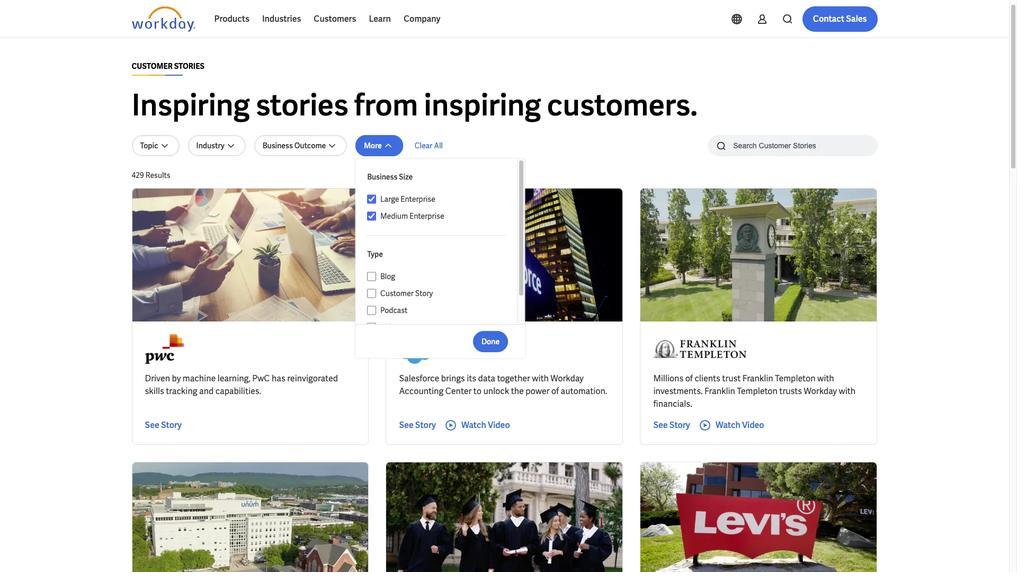Task type: describe. For each thing, give the bounding box(es) containing it.
story down "blog" link
[[415, 289, 433, 298]]

1 horizontal spatial with
[[818, 373, 834, 384]]

video for millions of clients trust franklin templeton with investments. franklin templeton trusts workday with financials.
[[742, 420, 764, 431]]

business for business outcome
[[263, 141, 293, 150]]

outcome
[[294, 141, 326, 150]]

products
[[214, 13, 250, 24]]

to
[[474, 386, 482, 397]]

clear all
[[415, 141, 443, 150]]

customers
[[314, 13, 356, 24]]

watch video link for franklin
[[699, 419, 764, 432]]

blog link
[[376, 270, 507, 283]]

the
[[511, 386, 524, 397]]

industry button
[[188, 135, 246, 156]]

1 see from the left
[[145, 420, 159, 431]]

0 vertical spatial franklin
[[743, 373, 773, 384]]

type
[[367, 250, 383, 259]]

industry
[[196, 141, 225, 150]]

accounting
[[399, 386, 444, 397]]

done button
[[473, 331, 508, 352]]

reinvigorated
[[287, 373, 338, 384]]

0 horizontal spatial franklin
[[705, 386, 735, 397]]

power
[[526, 386, 550, 397]]

business for business size
[[367, 172, 398, 182]]

millions
[[654, 373, 684, 384]]

inspiring
[[132, 86, 250, 125]]

customer story
[[380, 289, 433, 298]]

0 horizontal spatial video
[[380, 323, 400, 332]]

inspiring
[[424, 86, 541, 125]]

business outcome
[[263, 141, 326, 150]]

1 vertical spatial templeton
[[737, 386, 778, 397]]

medium enterprise link
[[376, 210, 507, 223]]

clients
[[695, 373, 721, 384]]

company button
[[397, 6, 447, 32]]

stories
[[174, 61, 205, 71]]

automation.
[[561, 386, 607, 397]]

together
[[497, 373, 530, 384]]

pwc
[[252, 373, 270, 384]]

sales
[[846, 13, 867, 24]]

data
[[478, 373, 495, 384]]

inspiring stories from inspiring customers.
[[132, 86, 698, 125]]

video for salesforce brings its data together with workday accounting center to unlock the power of automation.
[[488, 420, 510, 431]]

skills
[[145, 386, 164, 397]]

workday inside the salesforce brings its data together with workday accounting center to unlock the power of automation.
[[551, 373, 584, 384]]

topic button
[[132, 135, 179, 156]]

clear
[[415, 141, 433, 150]]

enterprise for large enterprise
[[401, 194, 436, 204]]

video link
[[376, 321, 507, 334]]

customers.
[[547, 86, 698, 125]]

customer
[[380, 289, 414, 298]]

from
[[354, 86, 418, 125]]

learn
[[369, 13, 391, 24]]

industries
[[262, 13, 301, 24]]

watch video for to
[[462, 420, 510, 431]]

429
[[132, 171, 144, 180]]

stories
[[256, 86, 349, 125]]

medium
[[380, 211, 408, 221]]

millions of clients trust franklin templeton with investments. franklin templeton trusts workday with financials.
[[654, 373, 856, 410]]

watch for center
[[462, 420, 486, 431]]

center
[[445, 386, 472, 397]]

story for third see story link from right
[[161, 420, 182, 431]]

business size
[[367, 172, 413, 182]]

driven by machine learning, pwc has reinvigorated skills tracking and capabilities.
[[145, 373, 338, 397]]

large enterprise link
[[376, 193, 507, 206]]

franklin templeton companies, llc image
[[654, 334, 747, 364]]

learning,
[[218, 373, 251, 384]]

go to the homepage image
[[132, 6, 195, 32]]

trusts
[[780, 386, 802, 397]]

more
[[364, 141, 382, 150]]

contact sales
[[813, 13, 867, 24]]

customer
[[132, 61, 173, 71]]

see story link for salesforce brings its data together with workday accounting center to unlock the power of automation.
[[399, 419, 436, 432]]



Task type: locate. For each thing, give the bounding box(es) containing it.
capabilities.
[[216, 386, 261, 397]]

clear all button
[[412, 135, 446, 156]]

1 horizontal spatial video
[[488, 420, 510, 431]]

1 horizontal spatial watch video
[[716, 420, 764, 431]]

machine
[[183, 373, 216, 384]]

video down podcast
[[380, 323, 400, 332]]

size
[[399, 172, 413, 182]]

video
[[380, 323, 400, 332], [488, 420, 510, 431], [742, 420, 764, 431]]

0 horizontal spatial see story link
[[145, 419, 182, 432]]

1 vertical spatial franklin
[[705, 386, 735, 397]]

0 vertical spatial of
[[686, 373, 693, 384]]

see story link down accounting
[[399, 419, 436, 432]]

large
[[380, 194, 399, 204]]

industries button
[[256, 6, 308, 32]]

templeton
[[775, 373, 816, 384], [737, 386, 778, 397]]

0 vertical spatial business
[[263, 141, 293, 150]]

see story for millions of clients trust franklin templeton with investments. franklin templeton trusts workday with financials.
[[654, 420, 690, 431]]

see story down skills
[[145, 420, 182, 431]]

products button
[[208, 6, 256, 32]]

2 see story from the left
[[399, 420, 436, 431]]

1 see story from the left
[[145, 420, 182, 431]]

watch
[[462, 420, 486, 431], [716, 420, 741, 431]]

1 horizontal spatial workday
[[804, 386, 837, 397]]

0 horizontal spatial watch video
[[462, 420, 510, 431]]

salesforce brings its data together with workday accounting center to unlock the power of automation.
[[399, 373, 607, 397]]

story
[[415, 289, 433, 298], [161, 420, 182, 431], [415, 420, 436, 431], [670, 420, 690, 431]]

trust
[[722, 373, 741, 384]]

video down unlock
[[488, 420, 510, 431]]

of
[[686, 373, 693, 384], [552, 386, 559, 397]]

see down "financials."
[[654, 420, 668, 431]]

investments.
[[654, 386, 703, 397]]

watch video link down the millions of clients trust franklin templeton with investments. franklin templeton trusts workday with financials.
[[699, 419, 764, 432]]

watch video
[[462, 420, 510, 431], [716, 420, 764, 431]]

by
[[172, 373, 181, 384]]

workday
[[551, 373, 584, 384], [804, 386, 837, 397]]

see story link for millions of clients trust franklin templeton with investments. franklin templeton trusts workday with financials.
[[654, 419, 690, 432]]

topic
[[140, 141, 158, 150]]

0 horizontal spatial of
[[552, 386, 559, 397]]

templeton down trust
[[737, 386, 778, 397]]

with inside the salesforce brings its data together with workday accounting center to unlock the power of automation.
[[532, 373, 549, 384]]

story for see story link corresponding to salesforce brings its data together with workday accounting center to unlock the power of automation.
[[415, 420, 436, 431]]

1 watch video link from the left
[[445, 419, 510, 432]]

watch video for templeton
[[716, 420, 764, 431]]

business inside button
[[263, 141, 293, 150]]

None checkbox
[[367, 272, 376, 281]]

None checkbox
[[367, 194, 376, 204], [367, 211, 376, 221], [367, 289, 376, 298], [367, 306, 376, 315], [367, 323, 376, 332], [367, 194, 376, 204], [367, 211, 376, 221], [367, 289, 376, 298], [367, 306, 376, 315], [367, 323, 376, 332]]

see story for salesforce brings its data together with workday accounting center to unlock the power of automation.
[[399, 420, 436, 431]]

2 watch video from the left
[[716, 420, 764, 431]]

blog
[[380, 272, 395, 281]]

of inside the salesforce brings its data together with workday accounting center to unlock the power of automation.
[[552, 386, 559, 397]]

see down skills
[[145, 420, 159, 431]]

watch video link down to
[[445, 419, 510, 432]]

company
[[404, 13, 441, 24]]

0 horizontal spatial watch
[[462, 420, 486, 431]]

tracking
[[166, 386, 197, 397]]

2 horizontal spatial see
[[654, 420, 668, 431]]

enterprise up medium enterprise
[[401, 194, 436, 204]]

medium enterprise
[[380, 211, 444, 221]]

see story link down "financials."
[[654, 419, 690, 432]]

1 watch from the left
[[462, 420, 486, 431]]

salesforce.com image
[[399, 334, 442, 364]]

2 horizontal spatial video
[[742, 420, 764, 431]]

enterprise for medium enterprise
[[410, 211, 444, 221]]

more button
[[356, 135, 403, 156]]

story for see story link for millions of clients trust franklin templeton with investments. franklin templeton trusts workday with financials.
[[670, 420, 690, 431]]

0 horizontal spatial with
[[532, 373, 549, 384]]

1 horizontal spatial watch
[[716, 420, 741, 431]]

franklin
[[743, 373, 773, 384], [705, 386, 735, 397]]

brings
[[441, 373, 465, 384]]

watch for franklin
[[716, 420, 741, 431]]

financials.
[[654, 398, 692, 410]]

all
[[434, 141, 443, 150]]

done
[[482, 337, 500, 346]]

podcast link
[[376, 304, 507, 317]]

1 vertical spatial workday
[[804, 386, 837, 397]]

watch video down to
[[462, 420, 510, 431]]

2 watch from the left
[[716, 420, 741, 431]]

see
[[145, 420, 159, 431], [399, 420, 414, 431], [654, 420, 668, 431]]

429 results
[[132, 171, 171, 180]]

with
[[532, 373, 549, 384], [818, 373, 834, 384], [839, 386, 856, 397]]

1 watch video from the left
[[462, 420, 510, 431]]

0 horizontal spatial see story
[[145, 420, 182, 431]]

watch down to
[[462, 420, 486, 431]]

results
[[146, 171, 171, 180]]

0 horizontal spatial see
[[145, 420, 159, 431]]

2 see from the left
[[399, 420, 414, 431]]

1 vertical spatial enterprise
[[410, 211, 444, 221]]

see story
[[145, 420, 182, 431], [399, 420, 436, 431], [654, 420, 690, 431]]

salesforce
[[399, 373, 439, 384]]

0 horizontal spatial business
[[263, 141, 293, 150]]

story down accounting
[[415, 420, 436, 431]]

see down accounting
[[399, 420, 414, 431]]

0 vertical spatial enterprise
[[401, 194, 436, 204]]

podcast
[[380, 306, 408, 315]]

story down tracking
[[161, 420, 182, 431]]

workday up automation.
[[551, 373, 584, 384]]

1 horizontal spatial see
[[399, 420, 414, 431]]

see for salesforce brings its data together with workday accounting center to unlock the power of automation.
[[399, 420, 414, 431]]

of right "power"
[[552, 386, 559, 397]]

watch video link for center
[[445, 419, 510, 432]]

contact sales link
[[803, 6, 878, 32]]

2 watch video link from the left
[[699, 419, 764, 432]]

business outcome button
[[254, 135, 347, 156]]

learn button
[[363, 6, 397, 32]]

large enterprise
[[380, 194, 436, 204]]

customer stories
[[132, 61, 205, 71]]

0 vertical spatial templeton
[[775, 373, 816, 384]]

and
[[199, 386, 214, 397]]

2 horizontal spatial see story link
[[654, 419, 690, 432]]

3 see from the left
[[654, 420, 668, 431]]

1 vertical spatial of
[[552, 386, 559, 397]]

2 horizontal spatial with
[[839, 386, 856, 397]]

has
[[272, 373, 286, 384]]

franklin right trust
[[743, 373, 773, 384]]

story down "financials."
[[670, 420, 690, 431]]

watch video link
[[445, 419, 510, 432], [699, 419, 764, 432]]

watch down the millions of clients trust franklin templeton with investments. franklin templeton trusts workday with financials.
[[716, 420, 741, 431]]

1 horizontal spatial see story link
[[399, 419, 436, 432]]

see story down "financials."
[[654, 420, 690, 431]]

workday right trusts
[[804, 386, 837, 397]]

driven
[[145, 373, 170, 384]]

0 horizontal spatial workday
[[551, 373, 584, 384]]

see story link down skills
[[145, 419, 182, 432]]

customers button
[[308, 6, 363, 32]]

contact
[[813, 13, 845, 24]]

2 see story link from the left
[[399, 419, 436, 432]]

business
[[263, 141, 293, 150], [367, 172, 398, 182]]

1 see story link from the left
[[145, 419, 182, 432]]

see story down accounting
[[399, 420, 436, 431]]

1 horizontal spatial franklin
[[743, 373, 773, 384]]

pricewaterhousecoopers global licensing services corporation (pwc) image
[[145, 334, 184, 364]]

0 vertical spatial workday
[[551, 373, 584, 384]]

its
[[467, 373, 476, 384]]

1 horizontal spatial business
[[367, 172, 398, 182]]

enterprise down large enterprise link
[[410, 211, 444, 221]]

unlock
[[483, 386, 509, 397]]

1 vertical spatial business
[[367, 172, 398, 182]]

of inside the millions of clients trust franklin templeton with investments. franklin templeton trusts workday with financials.
[[686, 373, 693, 384]]

templeton up trusts
[[775, 373, 816, 384]]

enterprise
[[401, 194, 436, 204], [410, 211, 444, 221]]

watch video down the millions of clients trust franklin templeton with investments. franklin templeton trusts workday with financials.
[[716, 420, 764, 431]]

business up large
[[367, 172, 398, 182]]

3 see story from the left
[[654, 420, 690, 431]]

workday inside the millions of clients trust franklin templeton with investments. franklin templeton trusts workday with financials.
[[804, 386, 837, 397]]

see for millions of clients trust franklin templeton with investments. franklin templeton trusts workday with financials.
[[654, 420, 668, 431]]

0 horizontal spatial watch video link
[[445, 419, 510, 432]]

3 see story link from the left
[[654, 419, 690, 432]]

of up investments.
[[686, 373, 693, 384]]

franklin down trust
[[705, 386, 735, 397]]

1 horizontal spatial of
[[686, 373, 693, 384]]

video down the millions of clients trust franklin templeton with investments. franklin templeton trusts workday with financials.
[[742, 420, 764, 431]]

see story link
[[145, 419, 182, 432], [399, 419, 436, 432], [654, 419, 690, 432]]

customer story link
[[376, 287, 507, 300]]

Search Customer Stories text field
[[727, 136, 857, 155]]

2 horizontal spatial see story
[[654, 420, 690, 431]]

1 horizontal spatial see story
[[399, 420, 436, 431]]

1 horizontal spatial watch video link
[[699, 419, 764, 432]]

business left 'outcome'
[[263, 141, 293, 150]]



Task type: vqa. For each thing, say whether or not it's contained in the screenshot.
reinvigorated on the left bottom of page
yes



